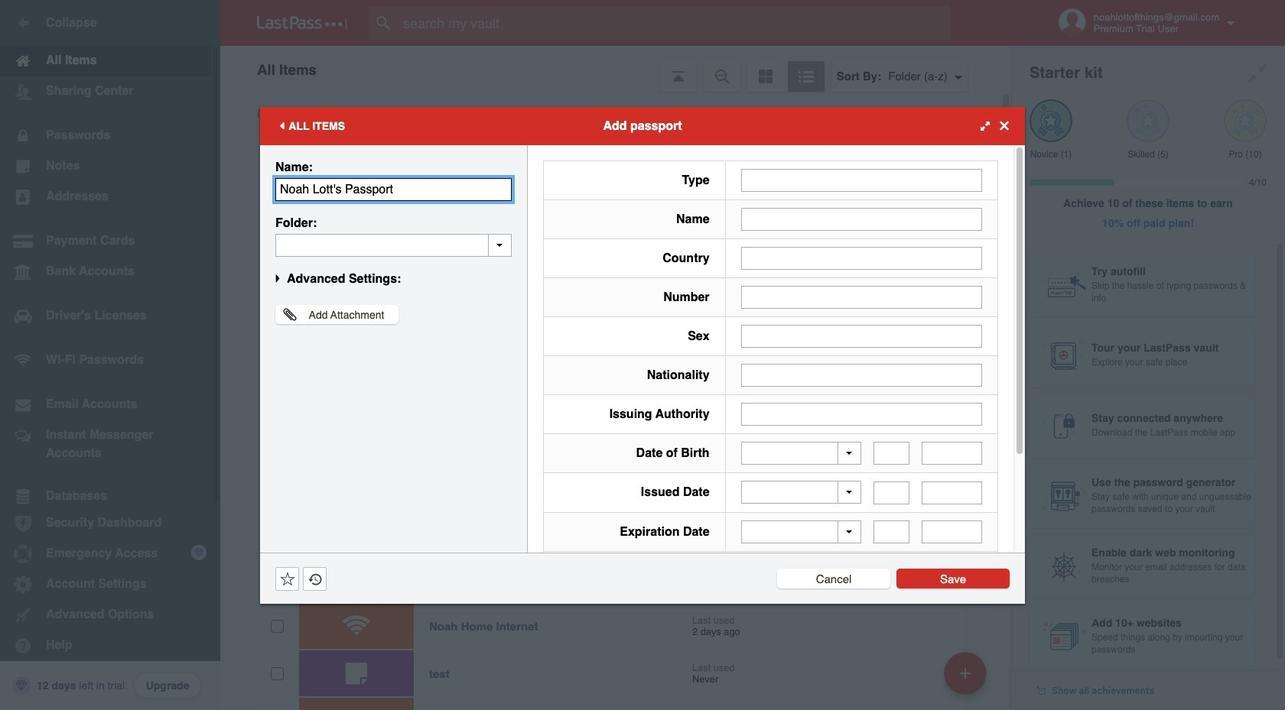 Task type: describe. For each thing, give the bounding box(es) containing it.
main navigation navigation
[[0, 0, 220, 711]]

new item image
[[960, 668, 971, 679]]

vault options navigation
[[220, 46, 1012, 92]]

search my vault text field
[[369, 6, 980, 40]]

Search search field
[[369, 6, 980, 40]]

new item navigation
[[939, 648, 996, 711]]



Task type: locate. For each thing, give the bounding box(es) containing it.
dialog
[[260, 107, 1025, 663]]

lastpass image
[[257, 16, 347, 30]]

None text field
[[741, 208, 983, 231], [741, 247, 983, 270], [741, 286, 983, 309], [741, 325, 983, 348], [874, 442, 910, 465], [922, 442, 983, 465], [874, 482, 910, 505], [922, 482, 983, 505], [874, 521, 910, 544], [741, 208, 983, 231], [741, 247, 983, 270], [741, 286, 983, 309], [741, 325, 983, 348], [874, 442, 910, 465], [922, 442, 983, 465], [874, 482, 910, 505], [922, 482, 983, 505], [874, 521, 910, 544]]

None text field
[[741, 169, 983, 192], [275, 178, 512, 201], [275, 234, 512, 257], [741, 364, 983, 387], [741, 403, 983, 426], [922, 521, 983, 544], [741, 169, 983, 192], [275, 178, 512, 201], [275, 234, 512, 257], [741, 364, 983, 387], [741, 403, 983, 426], [922, 521, 983, 544]]



